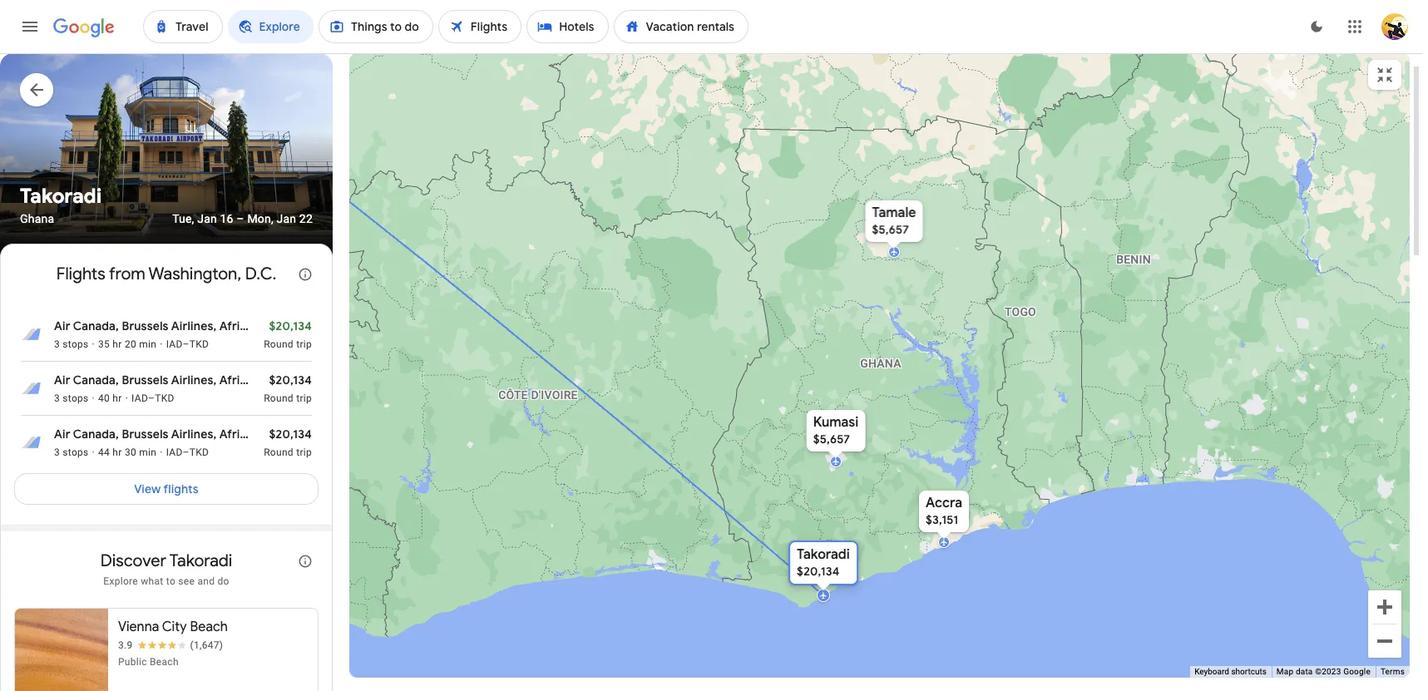 Task type: describe. For each thing, give the bounding box(es) containing it.
 image for 40 hr
[[92, 392, 95, 406]]

3 stops for 40 hr
[[54, 393, 89, 405]]

$5,657 for kumasi
[[813, 431, 850, 446]]

20134 US dollars text field
[[269, 319, 312, 334]]

tamale
[[872, 204, 916, 221]]

accra
[[926, 495, 962, 511]]

1 vertical spatial 20134 us dollars text field
[[797, 564, 839, 579]]

air canada, brussels airlines, africa world airlines image for 40 hr
[[21, 379, 41, 399]]

tue, jan 16 – mon, jan 22
[[172, 213, 313, 226]]

(1,647)
[[190, 640, 223, 652]]

trip for 30
[[296, 447, 312, 459]]

44
[[98, 447, 110, 459]]

$5,657 for tamale
[[872, 222, 909, 237]]

africa for 30
[[219, 427, 253, 442]]

public
[[118, 657, 147, 668]]

trip for 20
[[296, 339, 312, 351]]

google
[[1344, 667, 1371, 676]]

hr for 35
[[113, 339, 122, 351]]

view smaller map image
[[1375, 65, 1395, 85]]

16
[[220, 213, 234, 226]]

flights
[[164, 482, 199, 497]]

40 hr
[[98, 393, 122, 405]]

togo
[[1005, 305, 1036, 318]]

change appearance image
[[1297, 7, 1337, 47]]

0 horizontal spatial beach
[[150, 657, 179, 668]]

discover
[[100, 551, 166, 572]]

takoradi $20,134
[[797, 546, 850, 579]]

côte
[[498, 388, 528, 401]]

what
[[141, 576, 164, 588]]

flights from washington, d.c.
[[56, 264, 276, 285]]

1 vertical spatial iad – tkd
[[132, 393, 174, 405]]

airlines, for 44 hr 30 min
[[171, 427, 217, 442]]

loading results progress bar
[[0, 53, 1423, 57]]

africa for 20
[[219, 319, 253, 334]]

stops for 44 hr 30 min
[[63, 447, 89, 459]]

$3,151
[[926, 512, 958, 527]]

1 jan from the left
[[197, 213, 217, 226]]

stops for 35 hr 20 min
[[63, 339, 89, 351]]

keyboard shortcuts button
[[1195, 666, 1267, 678]]

– right 20
[[183, 339, 190, 351]]

min for 35 hr 20 min
[[139, 339, 157, 351]]

vienna city beach
[[118, 619, 228, 636]]

map data ©2023 google
[[1277, 667, 1371, 676]]

data
[[1296, 667, 1313, 676]]

0 vertical spatial 20134 us dollars text field
[[269, 373, 312, 388]]

explore
[[103, 576, 138, 588]]

1 horizontal spatial takoradi
[[170, 551, 232, 572]]

0 horizontal spatial ghana
[[20, 213, 54, 226]]

english (united states)
[[73, 664, 197, 679]]

20
[[125, 339, 136, 351]]

accra $3,151
[[926, 495, 962, 527]]

3.9
[[118, 640, 133, 652]]

$20,134 for 35 hr 20 min
[[269, 319, 312, 334]]

35
[[98, 339, 110, 351]]

explore what to see and do
[[103, 576, 229, 588]]

keyboard
[[1195, 667, 1230, 676]]

$20,134 round trip for 30
[[264, 427, 312, 459]]

takoradi for takoradi
[[20, 184, 102, 209]]

english
[[73, 664, 112, 679]]

– right 40 hr
[[148, 393, 155, 405]]

1 vertical spatial  image
[[92, 446, 95, 460]]

city
[[162, 619, 187, 636]]

terms
[[1381, 667, 1405, 676]]

hr for 40
[[113, 393, 122, 405]]

brussels for 35 hr 20 min
[[122, 319, 169, 334]]

air for 44
[[54, 427, 70, 442]]

view flights
[[134, 482, 199, 497]]

 image for 35 hr 20 min
[[92, 338, 95, 351]]

tkd for 44 hr 30 min
[[190, 447, 209, 459]]

3 stops for 35 hr 20 min
[[54, 339, 89, 351]]

takoradi for takoradi $20,134
[[797, 546, 850, 563]]

3151 US dollars text field
[[926, 512, 958, 527]]

3 for 40
[[54, 393, 60, 405]]

map
[[1277, 667, 1294, 676]]

3 stops for 44 hr 30 min
[[54, 447, 89, 459]]

1 horizontal spatial  image
[[125, 392, 128, 406]]

about these results image
[[285, 255, 325, 295]]

discover takoradi
[[100, 551, 232, 572]]

– up flights
[[183, 447, 190, 459]]

$20,134 inside takoradi $20,134
[[797, 564, 839, 579]]

brussels for 40 hr
[[122, 373, 169, 388]]



Task type: locate. For each thing, give the bounding box(es) containing it.
brussels
[[122, 319, 169, 334], [122, 373, 169, 388], [122, 427, 169, 442]]

3 world from the top
[[256, 427, 289, 442]]

0 vertical spatial 3 stops
[[54, 339, 89, 351]]

2 vertical spatial round
[[264, 447, 294, 459]]

canada, for 40 hr
[[73, 373, 119, 388]]

0 vertical spatial airlines
[[291, 319, 334, 334]]

world
[[256, 319, 289, 334], [256, 373, 289, 388], [256, 427, 289, 442]]

1 air from the top
[[54, 319, 70, 334]]

1 vertical spatial beach
[[150, 657, 179, 668]]

vienna
[[118, 619, 159, 636]]

2  image from the top
[[92, 392, 95, 406]]

2 trip from the top
[[296, 393, 312, 405]]

3 3 stops from the top
[[54, 447, 89, 459]]

1 vertical spatial min
[[139, 447, 157, 459]]

canada, up 44
[[73, 427, 119, 442]]

trip down $20,134 text box
[[296, 447, 312, 459]]

0 vertical spatial min
[[139, 339, 157, 351]]

3 air from the top
[[54, 427, 70, 442]]

stops left 35
[[63, 339, 89, 351]]

airlines for 30
[[291, 427, 334, 442]]

2 jan from the left
[[277, 213, 296, 226]]

3 stops
[[54, 339, 89, 351], [54, 393, 89, 405], [54, 447, 89, 459]]

1 airlines, from the top
[[171, 319, 217, 334]]

2 min from the top
[[139, 447, 157, 459]]

3 airlines, from the top
[[171, 427, 217, 442]]

20134 US dollars text field
[[269, 373, 312, 388], [797, 564, 839, 579]]

2 vertical spatial 3 stops
[[54, 447, 89, 459]]

5657 us dollars text field down kumasi
[[813, 431, 850, 446]]

2 air canada, brussels airlines, africa world airlines image from the top
[[21, 379, 41, 399]]

hr for 44
[[113, 447, 122, 459]]

1 vertical spatial air canada, brussels airlines, africa world airlines image
[[21, 379, 41, 399]]

2 vertical spatial iad – tkd
[[166, 447, 209, 459]]

terms link
[[1381, 667, 1405, 676]]

0 vertical spatial canada,
[[73, 319, 119, 334]]

airlines, for 35 hr 20 min
[[171, 319, 217, 334]]

3 left 40 at left
[[54, 393, 60, 405]]

1 vertical spatial 5657 us dollars text field
[[813, 431, 850, 446]]

mon,
[[247, 213, 274, 226]]

22
[[299, 213, 313, 226]]

min for 44 hr 30 min
[[139, 447, 157, 459]]

min right '30'
[[139, 447, 157, 459]]

2 vertical spatial 3
[[54, 447, 60, 459]]

1 trip from the top
[[296, 339, 312, 351]]

$20,134 round trip
[[264, 319, 312, 351], [264, 373, 312, 405], [264, 427, 312, 459]]

2 horizontal spatial takoradi
[[797, 546, 850, 563]]

1 africa from the top
[[219, 319, 253, 334]]

3 trip from the top
[[296, 447, 312, 459]]

states)
[[158, 664, 197, 679]]

1 hr from the top
[[113, 339, 122, 351]]

0 horizontal spatial jan
[[197, 213, 217, 226]]

0 vertical spatial tkd
[[190, 339, 209, 351]]

iad – tkd right 20
[[166, 339, 209, 351]]

tkd for 35 hr 20 min
[[190, 339, 209, 351]]

iad – tkd for 44 hr 30 min
[[166, 447, 209, 459]]

1 vertical spatial world
[[256, 373, 289, 388]]

1 $20,134 round trip from the top
[[264, 319, 312, 351]]

2 vertical spatial airlines
[[291, 427, 334, 442]]

2 vertical spatial $20,134 round trip
[[264, 427, 312, 459]]

hr left '30'
[[113, 447, 122, 459]]

1 world from the top
[[256, 319, 289, 334]]

2 vertical spatial iad
[[166, 447, 183, 459]]

shortcuts
[[1232, 667, 1267, 676]]

min right 20
[[139, 339, 157, 351]]

2 world from the top
[[256, 373, 289, 388]]

1 vertical spatial air canada, brussels airlines, africa world airlines
[[54, 373, 334, 388]]

1 min from the top
[[139, 339, 157, 351]]

3 round from the top
[[264, 447, 294, 459]]

0 vertical spatial trip
[[296, 339, 312, 351]]

35 hr 20 min
[[98, 339, 157, 351]]

1 vertical spatial tkd
[[155, 393, 174, 405]]

iad – tkd
[[166, 339, 209, 351], [132, 393, 174, 405], [166, 447, 209, 459]]

english (united states) button
[[41, 658, 210, 685]]

2 airlines, from the top
[[171, 373, 217, 388]]

0 vertical spatial air
[[54, 319, 70, 334]]

44 hr 30 min
[[98, 447, 157, 459]]

1 vertical spatial iad
[[132, 393, 148, 405]]

hr left 20
[[113, 339, 122, 351]]

1 vertical spatial brussels
[[122, 373, 169, 388]]

2 vertical spatial tkd
[[190, 447, 209, 459]]

world for 20
[[256, 319, 289, 334]]

2 africa from the top
[[219, 373, 253, 388]]

tkd right 40 hr
[[155, 393, 174, 405]]

0 vertical spatial iad – tkd
[[166, 339, 209, 351]]

iad – tkd up flights
[[166, 447, 209, 459]]

0 vertical spatial airlines,
[[171, 319, 217, 334]]

0 vertical spatial brussels
[[122, 319, 169, 334]]

canada,
[[73, 319, 119, 334], [73, 373, 119, 388], [73, 427, 119, 442]]

3 3 from the top
[[54, 447, 60, 459]]

airlines, for 40 hr
[[171, 373, 217, 388]]

stops left 40 at left
[[63, 393, 89, 405]]

2 vertical spatial trip
[[296, 447, 312, 459]]

iad for 44 hr 30 min
[[166, 447, 183, 459]]

1 stops from the top
[[63, 339, 89, 351]]

1 vertical spatial $20,134 round trip
[[264, 373, 312, 405]]

1 vertical spatial $5,657
[[813, 431, 850, 446]]

2 stops from the top
[[63, 393, 89, 405]]

jan
[[197, 213, 217, 226], [277, 213, 296, 226]]

0 horizontal spatial 5657 us dollars text field
[[813, 431, 850, 446]]

0 horizontal spatial $5,657
[[813, 431, 850, 446]]

1 horizontal spatial jan
[[277, 213, 296, 226]]

3 airlines from the top
[[291, 427, 334, 442]]

air canada, brussels airlines, africa world airlines
[[54, 319, 334, 334], [54, 373, 334, 388], [54, 427, 334, 442]]

1 3 stops from the top
[[54, 339, 89, 351]]

0 vertical spatial $20,134 round trip
[[264, 319, 312, 351]]

air canada, brussels airlines, africa world airlines down 20
[[54, 373, 334, 388]]

washington,
[[149, 264, 241, 285]]

beach up (1,647)
[[190, 619, 228, 636]]

2 airlines from the top
[[291, 373, 334, 388]]

2 brussels from the top
[[122, 373, 169, 388]]

3 africa from the top
[[219, 427, 253, 442]]

0 vertical spatial ghana
[[20, 213, 54, 226]]

air canada, brussels airlines, africa world airlines down washington,
[[54, 319, 334, 334]]

d.c.
[[245, 264, 276, 285]]

kumasi $5,657
[[813, 414, 858, 446]]

2 vertical spatial air canada, brussels airlines, africa world airlines
[[54, 427, 334, 442]]

2 vertical spatial airlines,
[[171, 427, 217, 442]]

map region
[[319, 0, 1423, 691]]

beach
[[190, 619, 228, 636], [150, 657, 179, 668]]

3 air canada, brussels airlines, africa world airlines from the top
[[54, 427, 334, 442]]

air canada, brussels airlines, africa world airlines for 44 hr 30 min
[[54, 427, 334, 442]]

3
[[54, 339, 60, 351], [54, 393, 60, 405], [54, 447, 60, 459]]

round for 20
[[264, 339, 294, 351]]

3 stops from the top
[[63, 447, 89, 459]]

brussels up 20
[[122, 319, 169, 334]]

3 for 44
[[54, 447, 60, 459]]

1 vertical spatial trip
[[296, 393, 312, 405]]

0 vertical spatial beach
[[190, 619, 228, 636]]

1 horizontal spatial ghana
[[860, 356, 901, 370]]

1 vertical spatial round
[[264, 393, 294, 405]]

navigate back image
[[20, 73, 53, 106]]

stops left 44
[[63, 447, 89, 459]]

takoradi inside map region
[[797, 546, 850, 563]]

0 horizontal spatial takoradi
[[20, 184, 102, 209]]

trip
[[296, 339, 312, 351], [296, 393, 312, 405], [296, 447, 312, 459]]

airlines
[[291, 319, 334, 334], [291, 373, 334, 388], [291, 427, 334, 442]]

2 3 from the top
[[54, 393, 60, 405]]

tkd up flights
[[190, 447, 209, 459]]

1 vertical spatial  image
[[92, 392, 95, 406]]

round
[[264, 339, 294, 351], [264, 393, 294, 405], [264, 447, 294, 459]]

2 canada, from the top
[[73, 373, 119, 388]]

tkd right 20
[[190, 339, 209, 351]]

– right 16
[[237, 213, 244, 226]]

1 brussels from the top
[[122, 319, 169, 334]]

airlines for 20
[[291, 319, 334, 334]]

1 air canada, brussels airlines, africa world airlines from the top
[[54, 319, 334, 334]]

1 horizontal spatial $5,657
[[872, 222, 909, 237]]

to
[[166, 576, 176, 588]]

2 $20,134 round trip from the top
[[264, 373, 312, 405]]

round down $20,134 text box
[[264, 447, 294, 459]]

airlines,
[[171, 319, 217, 334], [171, 373, 217, 388], [171, 427, 217, 442]]

2 vertical spatial stops
[[63, 447, 89, 459]]

2 vertical spatial world
[[256, 427, 289, 442]]

iad
[[166, 339, 183, 351], [132, 393, 148, 405], [166, 447, 183, 459]]

5657 us dollars text field down "tamale"
[[872, 222, 909, 237]]

world for 30
[[256, 427, 289, 442]]

3 for 35
[[54, 339, 60, 351]]

view
[[134, 482, 161, 497]]

iad right 20
[[166, 339, 183, 351]]

1 vertical spatial 3
[[54, 393, 60, 405]]

$20,134 for 40 hr
[[269, 373, 312, 388]]

round up $20,134 text box
[[264, 393, 294, 405]]

 image left 40 at left
[[92, 392, 95, 406]]

brussels down 20
[[122, 373, 169, 388]]

keyboard shortcuts
[[1195, 667, 1267, 676]]

air canada, brussels airlines, africa world airlines image left 35
[[21, 325, 41, 345]]

trip up $20,134 text box
[[296, 393, 312, 405]]

stops for 40 hr
[[63, 393, 89, 405]]

$20,134
[[269, 319, 312, 334], [269, 373, 312, 388], [269, 427, 312, 442], [797, 564, 839, 579]]

2 vertical spatial hr
[[113, 447, 122, 459]]

3 $20,134 round trip from the top
[[264, 427, 312, 459]]

2 air from the top
[[54, 373, 70, 388]]

0 vertical spatial hr
[[113, 339, 122, 351]]

0 horizontal spatial 20134 us dollars text field
[[269, 373, 312, 388]]

$20,134 for 44 hr 30 min
[[269, 427, 312, 442]]

hr right 40 at left
[[113, 393, 122, 405]]

3 stops left 35
[[54, 339, 89, 351]]

public beach
[[118, 657, 179, 668]]

iad for 35 hr 20 min
[[166, 339, 183, 351]]

–
[[237, 213, 244, 226], [183, 339, 190, 351], [148, 393, 155, 405], [183, 447, 190, 459]]

tkd
[[190, 339, 209, 351], [155, 393, 174, 405], [190, 447, 209, 459]]

1 vertical spatial africa
[[219, 373, 253, 388]]

1 vertical spatial airlines,
[[171, 373, 217, 388]]

 image left 35
[[92, 338, 95, 351]]

(united
[[115, 664, 156, 679]]

jan left "22"
[[277, 213, 296, 226]]

1 vertical spatial hr
[[113, 393, 122, 405]]

flights
[[56, 264, 105, 285]]

air for 35
[[54, 319, 70, 334]]

canada, up 35
[[73, 319, 119, 334]]

 image right 40 hr
[[125, 392, 128, 406]]

2 round from the top
[[264, 393, 294, 405]]

20134 US dollars text field
[[269, 427, 312, 442]]

$5,657 down "tamale"
[[872, 222, 909, 237]]

1 vertical spatial stops
[[63, 393, 89, 405]]

canada, for 35 hr 20 min
[[73, 319, 119, 334]]

air canada, brussels airlines, africa world airlines image up air canada, brussels airlines, africa world airlines image
[[21, 379, 41, 399]]

0 vertical spatial  image
[[125, 392, 128, 406]]

canada, up 40 at left
[[73, 373, 119, 388]]

 image
[[92, 338, 95, 351], [92, 392, 95, 406]]

air canada, brussels airlines, africa world airlines for 35 hr 20 min
[[54, 319, 334, 334]]

round for 30
[[264, 447, 294, 459]]

2 air canada, brussels airlines, africa world airlines from the top
[[54, 373, 334, 388]]

2 vertical spatial brussels
[[122, 427, 169, 442]]

$5,657
[[872, 222, 909, 237], [813, 431, 850, 446]]

jan left 16
[[197, 213, 217, 226]]

ghana inside map region
[[860, 356, 901, 370]]

iad right 40 hr
[[132, 393, 148, 405]]

3 left 35
[[54, 339, 60, 351]]

©2023
[[1315, 667, 1341, 676]]

3 right air canada, brussels airlines, africa world airlines image
[[54, 447, 60, 459]]

air canada, brussels airlines, africa world airlines image for 35 hr 20 min
[[21, 325, 41, 345]]

côte d'ivoire
[[498, 388, 578, 401]]

0 vertical spatial africa
[[219, 319, 253, 334]]

do
[[218, 576, 229, 588]]

0 vertical spatial $5,657
[[872, 222, 909, 237]]

brussels up '30'
[[122, 427, 169, 442]]

min
[[139, 339, 157, 351], [139, 447, 157, 459]]

tamale $5,657
[[872, 204, 916, 237]]

0 vertical spatial stops
[[63, 339, 89, 351]]

5657 us dollars text field for tamale
[[872, 222, 909, 237]]

canada, for 44 hr 30 min
[[73, 427, 119, 442]]

0 vertical spatial world
[[256, 319, 289, 334]]

1 air canada, brussels airlines, africa world airlines image from the top
[[21, 325, 41, 345]]

1 3 from the top
[[54, 339, 60, 351]]

5657 us dollars text field for kumasi
[[813, 431, 850, 446]]

0 vertical spatial air canada, brussels airlines, africa world airlines image
[[21, 325, 41, 345]]

$5,657 inside kumasi $5,657
[[813, 431, 850, 446]]

iad – tkd right 40 hr
[[132, 393, 174, 405]]

3 stops left 44
[[54, 447, 89, 459]]

trip down 20134 us dollars text box
[[296, 339, 312, 351]]

40
[[98, 393, 110, 405]]

round down 20134 us dollars text box
[[264, 339, 294, 351]]

0 vertical spatial round
[[264, 339, 294, 351]]

0 vertical spatial  image
[[92, 338, 95, 351]]

3 canada, from the top
[[73, 427, 119, 442]]

2 hr from the top
[[113, 393, 122, 405]]

0 vertical spatial 3
[[54, 339, 60, 351]]

and
[[197, 576, 215, 588]]

1 round from the top
[[264, 339, 294, 351]]

see
[[178, 576, 195, 588]]

1 vertical spatial canada,
[[73, 373, 119, 388]]

air canada, brussels airlines, africa world airlines up flights
[[54, 427, 334, 442]]

0 horizontal spatial  image
[[92, 446, 95, 460]]

1 airlines from the top
[[291, 319, 334, 334]]

stops
[[63, 339, 89, 351], [63, 393, 89, 405], [63, 447, 89, 459]]

1 vertical spatial airlines
[[291, 373, 334, 388]]

3 stops left 40 at left
[[54, 393, 89, 405]]

30
[[125, 447, 136, 459]]

ghana
[[20, 213, 54, 226], [860, 356, 901, 370]]

 image left 44
[[92, 446, 95, 460]]

from
[[109, 264, 145, 285]]

hr
[[113, 339, 122, 351], [113, 393, 122, 405], [113, 447, 122, 459]]

0 vertical spatial iad
[[166, 339, 183, 351]]

$5,657 down kumasi
[[813, 431, 850, 446]]

air canada, brussels airlines, africa world airlines image
[[21, 433, 41, 453]]

air canada, brussels airlines, africa world airlines image
[[21, 325, 41, 345], [21, 379, 41, 399]]

2 3 stops from the top
[[54, 393, 89, 405]]

$20,134 round trip for 20
[[264, 319, 312, 351]]

air canada, brussels airlines, africa world airlines for 40 hr
[[54, 373, 334, 388]]

1  image from the top
[[92, 338, 95, 351]]

5657 US dollars text field
[[872, 222, 909, 237], [813, 431, 850, 446]]

1 vertical spatial 3 stops
[[54, 393, 89, 405]]

3 hr from the top
[[113, 447, 122, 459]]

air for 40
[[54, 373, 70, 388]]

1 horizontal spatial beach
[[190, 619, 228, 636]]

d'ivoire
[[531, 388, 578, 401]]

1 canada, from the top
[[73, 319, 119, 334]]

2 vertical spatial canada,
[[73, 427, 119, 442]]

beach down 3.9 out of 5 stars from 1,647 reviews "image"
[[150, 657, 179, 668]]

1 horizontal spatial 5657 us dollars text field
[[872, 222, 909, 237]]

kumasi
[[813, 414, 858, 431]]

main menu image
[[20, 17, 40, 37]]

3 brussels from the top
[[122, 427, 169, 442]]

3.9 out of 5 stars from 1,647 reviews image
[[118, 639, 223, 653]]

$5,657 inside tamale $5,657
[[872, 222, 909, 237]]

iad up flights
[[166, 447, 183, 459]]

0 vertical spatial air canada, brussels airlines, africa world airlines
[[54, 319, 334, 334]]

1 horizontal spatial 20134 us dollars text field
[[797, 564, 839, 579]]

 image
[[125, 392, 128, 406], [92, 446, 95, 460]]

1 vertical spatial ghana
[[860, 356, 901, 370]]

1 vertical spatial air
[[54, 373, 70, 388]]

brussels for 44 hr 30 min
[[122, 427, 169, 442]]

0 vertical spatial 5657 us dollars text field
[[872, 222, 909, 237]]

2 vertical spatial air
[[54, 427, 70, 442]]

2 vertical spatial africa
[[219, 427, 253, 442]]

iad – tkd for 35 hr 20 min
[[166, 339, 209, 351]]

africa
[[219, 319, 253, 334], [219, 373, 253, 388], [219, 427, 253, 442]]

about these results image
[[285, 542, 325, 582]]

takoradi
[[20, 184, 102, 209], [797, 546, 850, 563], [170, 551, 232, 572]]

tue,
[[172, 213, 194, 226]]

air
[[54, 319, 70, 334], [54, 373, 70, 388], [54, 427, 70, 442]]

benin
[[1116, 252, 1151, 266]]



Task type: vqa. For each thing, say whether or not it's contained in the screenshot.
40 hr's the Canada,
yes



